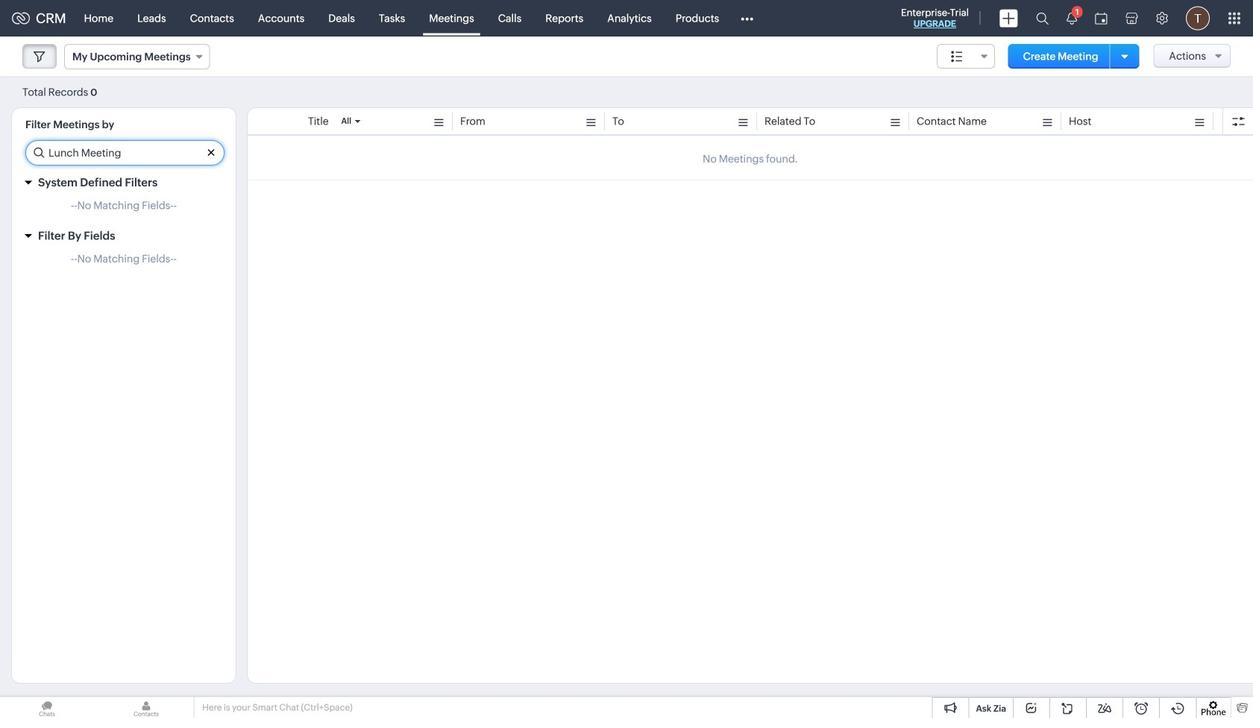 Task type: describe. For each thing, give the bounding box(es) containing it.
Search text field
[[26, 141, 224, 165]]

2 region from the top
[[12, 249, 236, 276]]

create menu image
[[1000, 9, 1019, 27]]

size image
[[951, 50, 963, 63]]

1 region from the top
[[12, 196, 236, 223]]

profile image
[[1187, 6, 1211, 30]]



Task type: vqa. For each thing, say whether or not it's contained in the screenshot.
Profile image
yes



Task type: locate. For each thing, give the bounding box(es) containing it.
logo image
[[12, 12, 30, 24]]

calendar image
[[1096, 12, 1108, 24]]

Other Modules field
[[732, 6, 764, 30]]

None field
[[64, 44, 210, 69], [937, 44, 995, 69], [64, 44, 210, 69]]

search image
[[1037, 12, 1049, 25]]

chats image
[[0, 698, 94, 719]]

search element
[[1028, 0, 1058, 37]]

profile element
[[1178, 0, 1219, 36]]

0 vertical spatial region
[[12, 196, 236, 223]]

1 vertical spatial region
[[12, 249, 236, 276]]

signals element
[[1058, 0, 1087, 37]]

contacts image
[[99, 698, 193, 719]]

create menu element
[[991, 0, 1028, 36]]

region
[[12, 196, 236, 223], [12, 249, 236, 276]]

none field size
[[937, 44, 995, 69]]



